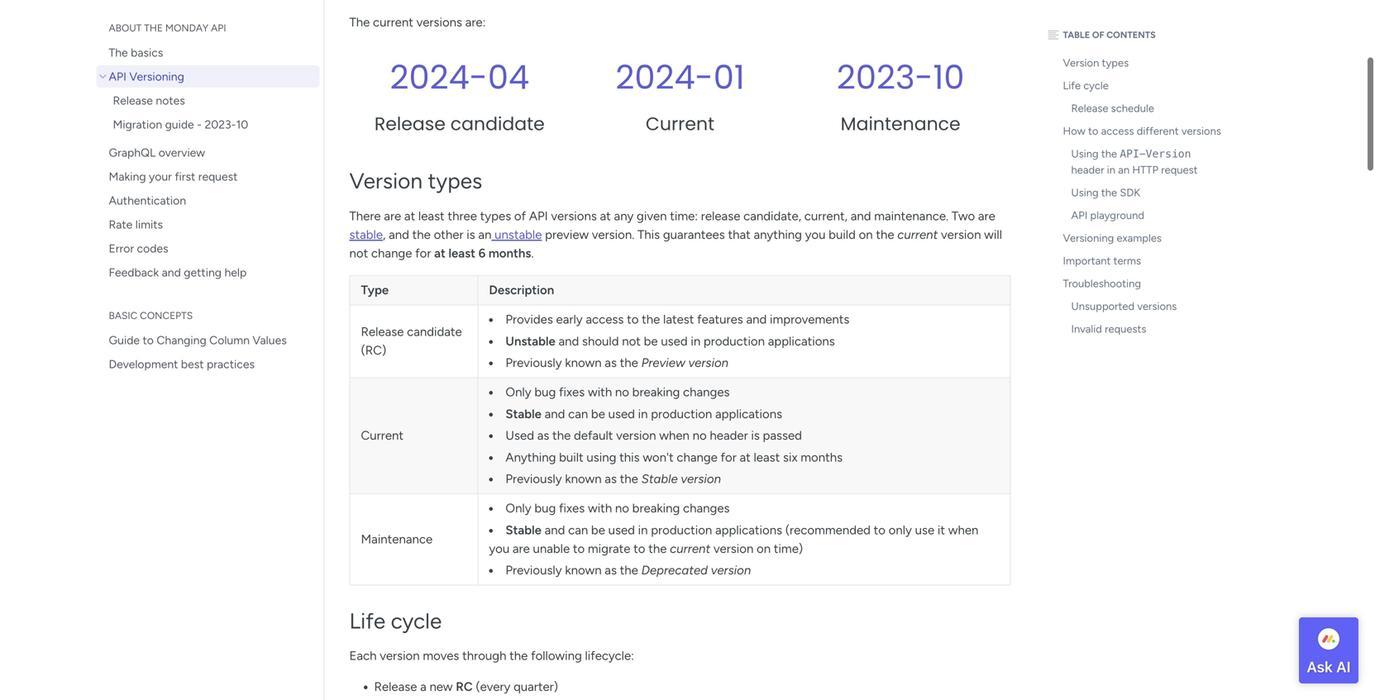 Task type: locate. For each thing, give the bounding box(es) containing it.
previously down anything
[[506, 472, 562, 487]]

are up will
[[979, 209, 996, 224]]

not right should
[[622, 334, 641, 349]]

only up used
[[506, 385, 532, 400]]

0 vertical spatial cycle
[[1084, 79, 1109, 92]]

0 vertical spatial types
[[1103, 56, 1130, 70]]

access inside the provides early access to the latest features and improvements unstable and should not be used in production applications previously known as the preview version
[[586, 312, 624, 327]]

least up other
[[419, 209, 445, 224]]

2 vertical spatial production
[[651, 523, 713, 538]]

error codes link
[[96, 237, 320, 260]]

0 vertical spatial be
[[644, 334, 658, 349]]

1 horizontal spatial the
[[350, 15, 370, 30]]

0 vertical spatial an
[[1119, 163, 1130, 177]]

quarter)
[[514, 680, 558, 695]]

months right six
[[801, 450, 843, 465]]

bug inside only bug fixes with no breaking changes stable and can be used in production applications used as the default version when no header is passed anything built using this won't change for at least six months previously known as the stable version
[[535, 385, 556, 400]]

on inside there are at least three types of api versions at any given time: release candidate, current, and maintenance. two are stable , and the other is an unstable preview version. this guarantees that anything you build on the current
[[859, 228, 873, 242]]

access
[[1102, 125, 1135, 138], [586, 312, 624, 327]]

previously inside the provides early access to the latest features and improvements unstable and should not be used in production applications previously known as the preview version
[[506, 356, 562, 371]]

2 changes from the top
[[683, 501, 730, 516]]

least inside only bug fixes with no breaking changes stable and can be used in production applications used as the default version when no header is passed anything built using this won't change for at least six months previously known as the stable version
[[754, 450, 780, 465]]

types up "life cycle" link
[[1103, 56, 1130, 70]]

previously down unstable
[[506, 356, 562, 371]]

2 vertical spatial used
[[609, 523, 635, 538]]

2 horizontal spatial version
[[1146, 148, 1192, 160]]

getting
[[184, 266, 222, 280]]

2 can from the top
[[569, 523, 588, 538]]

stable
[[506, 407, 542, 422], [642, 472, 678, 487], [506, 523, 542, 538]]

project logo image
[[1316, 626, 1343, 653]]

1 horizontal spatial current
[[670, 542, 711, 557]]

1 previously from the top
[[506, 356, 562, 371]]

the left api-
[[1102, 147, 1118, 161]]

1 horizontal spatial on
[[859, 228, 873, 242]]

release a new rc (every quarter)
[[374, 680, 558, 695]]

cycle
[[1084, 79, 1109, 92], [391, 608, 442, 634]]

not
[[350, 246, 368, 261], [622, 334, 641, 349]]

won't
[[643, 450, 674, 465]]

0 vertical spatial known
[[565, 356, 602, 371]]

when up the 'won't'
[[660, 429, 690, 444]]

when inside only bug fixes with no breaking changes stable and can be used in production applications used as the default version when no header is passed anything built using this won't change for at least six months previously known as the stable version
[[660, 429, 690, 444]]

1 can from the top
[[569, 407, 588, 422]]

2 bug from the top
[[535, 501, 556, 516]]

with inside only bug fixes with no breaking changes stable and can be used in production applications used as the default version when no header is passed anything built using this won't change for at least six months previously known as the stable version
[[588, 385, 612, 400]]

you left unable
[[489, 542, 510, 557]]

version will not change for
[[350, 228, 1003, 261]]

change right the 'won't'
[[677, 450, 718, 465]]

used down latest
[[661, 334, 688, 349]]

0 horizontal spatial 10
[[236, 117, 248, 132]]

important terms link
[[1045, 250, 1227, 273]]

at inside only bug fixes with no breaking changes stable and can be used in production applications used as the default version when no header is passed anything built using this won't change for at least six months previously known as the stable version
[[740, 450, 751, 465]]

when inside and can be used in production applications (recommended to only use it when you are unable to migrate to the
[[949, 523, 979, 538]]

migration guide - 2023-10
[[113, 117, 248, 132]]

life cycle up each
[[350, 608, 442, 634]]

as down migrate
[[605, 563, 617, 578]]

0 horizontal spatial maintenance
[[361, 532, 433, 547]]

version up this
[[617, 429, 657, 444]]

1 vertical spatial least
[[449, 246, 476, 261]]

2 horizontal spatial least
[[754, 450, 780, 465]]

known inside the provides early access to the latest features and improvements unstable and should not be used in production applications previously known as the preview version
[[565, 356, 602, 371]]

provides
[[506, 312, 553, 327]]

release for release candidate (rc)
[[361, 325, 404, 340]]

known inside only bug fixes with no breaking changes stable and can be used in production applications used as the default version when no header is passed anything built using this won't change for at least six months previously known as the stable version
[[565, 472, 602, 487]]

production inside the provides early access to the latest features and improvements unstable and should not be used in production applications previously known as the preview version
[[704, 334, 765, 349]]

0 vertical spatial candidate
[[451, 111, 545, 137]]

versions up the preview
[[551, 209, 597, 224]]

1 vertical spatial stable
[[642, 472, 678, 487]]

0 horizontal spatial months
[[489, 246, 531, 261]]

in up this
[[638, 407, 648, 422]]

header left passed
[[710, 429, 749, 444]]

0 horizontal spatial change
[[371, 246, 412, 261]]

least left six
[[754, 450, 780, 465]]

the right through
[[510, 649, 528, 664]]

production inside and can be used in production applications (recommended to only use it when you are unable to migrate to the
[[651, 523, 713, 538]]

release for release notes
[[113, 93, 153, 108]]

the for the current versions are:
[[350, 15, 370, 30]]

1 vertical spatial types
[[428, 168, 483, 194]]

for left six
[[721, 450, 737, 465]]

2 known from the top
[[565, 472, 602, 487]]

breaking down the 'won't'
[[633, 501, 680, 516]]

default
[[574, 429, 613, 444]]

types left of
[[480, 209, 512, 224]]

is down three
[[467, 228, 476, 242]]

current
[[646, 111, 715, 137], [361, 429, 404, 444]]

release notes link
[[109, 89, 320, 112]]

,
[[383, 228, 386, 242]]

version down features
[[689, 356, 729, 371]]

api playground link
[[1053, 204, 1227, 227]]

1 vertical spatial no
[[693, 429, 707, 444]]

0 vertical spatial the
[[350, 15, 370, 30]]

api right of
[[529, 209, 548, 224]]

months inside only bug fixes with no breaking changes stable and can be used in production applications used as the default version when no header is passed anything built using this won't change for at least six months previously known as the stable version
[[801, 450, 843, 465]]

0 horizontal spatial when
[[660, 429, 690, 444]]

at
[[405, 209, 416, 224], [600, 209, 611, 224], [434, 246, 446, 261], [740, 450, 751, 465]]

1 vertical spatial known
[[565, 472, 602, 487]]

build
[[829, 228, 856, 242]]

no for only bug fixes with no breaking changes
[[616, 501, 630, 516]]

0 vertical spatial current
[[373, 15, 414, 30]]

an
[[1119, 163, 1130, 177], [479, 228, 492, 242]]

0 horizontal spatial on
[[757, 542, 771, 557]]

01
[[714, 54, 745, 101]]

1 vertical spatial an
[[479, 228, 492, 242]]

not down the stable link
[[350, 246, 368, 261]]

are:
[[466, 15, 486, 30]]

1 known from the top
[[565, 356, 602, 371]]

0 horizontal spatial header
[[710, 429, 749, 444]]

current down maintenance.
[[898, 228, 939, 242]]

version types
[[1064, 56, 1130, 70], [350, 168, 483, 194]]

the inside the basics link
[[109, 46, 128, 60]]

version
[[942, 228, 982, 242], [689, 356, 729, 371], [617, 429, 657, 444], [681, 472, 721, 487], [714, 542, 754, 557], [711, 563, 751, 578], [380, 649, 420, 664]]

the inside using the api-version header in an http request
[[1102, 147, 1118, 161]]

1 vertical spatial used
[[609, 407, 635, 422]]

version down two
[[942, 228, 982, 242]]

breaking down preview
[[633, 385, 680, 400]]

types
[[1103, 56, 1130, 70], [428, 168, 483, 194], [480, 209, 512, 224]]

at left six
[[740, 450, 751, 465]]

2024- for 01
[[616, 54, 714, 101]]

0 vertical spatial months
[[489, 246, 531, 261]]

(rc)
[[361, 343, 387, 358]]

changes
[[683, 385, 730, 400], [683, 501, 730, 516]]

be
[[644, 334, 658, 349], [592, 407, 606, 422], [592, 523, 606, 538]]

are up ,
[[384, 209, 401, 224]]

as
[[605, 356, 617, 371], [538, 429, 550, 444], [605, 472, 617, 487], [605, 563, 617, 578]]

for inside version will not change for
[[415, 246, 431, 261]]

version types up three
[[350, 168, 483, 194]]

column
[[209, 333, 250, 348]]

2 vertical spatial no
[[616, 501, 630, 516]]

1 horizontal spatial maintenance
[[841, 111, 961, 137]]

1 vertical spatial only
[[506, 501, 532, 516]]

0 vertical spatial you
[[806, 228, 826, 242]]

only down anything
[[506, 501, 532, 516]]

1 breaking from the top
[[633, 385, 680, 400]]

2024-01
[[616, 54, 745, 101]]

stable down the 'won't'
[[642, 472, 678, 487]]

known down migrate
[[565, 563, 602, 578]]

1 vertical spatial change
[[677, 450, 718, 465]]

used inside only bug fixes with no breaking changes stable and can be used in production applications used as the default version when no header is passed anything built using this won't change for at least six months previously known as the stable version
[[609, 407, 635, 422]]

fixes for only bug fixes with no breaking changes
[[559, 501, 585, 516]]

applications inside only bug fixes with no breaking changes stable and can be used in production applications used as the default version when no header is passed anything built using this won't change for at least six months previously known as the stable version
[[716, 407, 783, 422]]

api up the basics link
[[211, 22, 226, 34]]

as right used
[[538, 429, 550, 444]]

0 horizontal spatial current
[[361, 429, 404, 444]]

0 vertical spatial using
[[1072, 147, 1099, 161]]

release
[[701, 209, 741, 224]]

stable up used
[[506, 407, 542, 422]]

anything
[[506, 450, 556, 465]]

authentication
[[109, 194, 186, 208]]

three
[[448, 209, 477, 224]]

bug up unable
[[535, 501, 556, 516]]

1 vertical spatial not
[[622, 334, 641, 349]]

months down unstable link
[[489, 246, 531, 261]]

used inside and can be used in production applications (recommended to only use it when you are unable to migrate to the
[[609, 523, 635, 538]]

1 vertical spatial header
[[710, 429, 749, 444]]

1 vertical spatial access
[[586, 312, 624, 327]]

0 vertical spatial for
[[415, 246, 431, 261]]

you down current,
[[806, 228, 826, 242]]

unsupported
[[1072, 300, 1135, 313]]

unsupported versions link
[[1053, 295, 1227, 318]]

request right the http on the top right of page
[[1162, 163, 1199, 177]]

rate
[[109, 218, 133, 232]]

0 horizontal spatial not
[[350, 246, 368, 261]]

changes down preview
[[683, 385, 730, 400]]

is
[[467, 228, 476, 242], [752, 429, 760, 444]]

breaking for only bug fixes with no breaking changes
[[633, 501, 680, 516]]

1 2024- from the left
[[390, 54, 488, 101]]

and can be used in production applications (recommended to only use it when you are unable to migrate to the
[[489, 523, 979, 557]]

candidate,
[[744, 209, 802, 224]]

0 vertical spatial versioning
[[129, 70, 184, 84]]

to right guide
[[143, 333, 154, 348]]

used up default
[[609, 407, 635, 422]]

guide
[[109, 333, 140, 348]]

the
[[144, 22, 163, 34], [1102, 147, 1118, 161], [1102, 186, 1118, 199], [413, 228, 431, 242], [877, 228, 895, 242], [642, 312, 661, 327], [620, 356, 639, 371], [553, 429, 571, 444], [620, 472, 639, 487], [649, 542, 667, 557], [620, 563, 639, 578], [510, 649, 528, 664]]

to inside 'link'
[[143, 333, 154, 348]]

to inside the provides early access to the latest features and improvements unstable and should not be used in production applications previously known as the preview version
[[627, 312, 639, 327]]

least
[[419, 209, 445, 224], [449, 246, 476, 261], [754, 450, 780, 465]]

1 vertical spatial production
[[651, 407, 713, 422]]

is left passed
[[752, 429, 760, 444]]

known
[[565, 356, 602, 371], [565, 472, 602, 487], [565, 563, 602, 578]]

the basics
[[109, 46, 163, 60]]

at right there
[[405, 209, 416, 224]]

0 horizontal spatial 2024-
[[390, 54, 488, 101]]

bug
[[535, 385, 556, 400], [535, 501, 556, 516]]

breaking inside only bug fixes with no breaking changes stable and can be used in production applications used as the default version when no header is passed anything built using this won't change for at least six months previously known as the stable version
[[633, 385, 680, 400]]

following
[[531, 649, 582, 664]]

an up the at least 6 months . at the left of the page
[[479, 228, 492, 242]]

in down only bug fixes with no breaking changes
[[638, 523, 648, 538]]

0 vertical spatial applications
[[768, 334, 836, 349]]

version right each
[[380, 649, 420, 664]]

with up migrate
[[588, 501, 612, 516]]

1 vertical spatial fixes
[[559, 501, 585, 516]]

using inside using the api-version header in an http request
[[1072, 147, 1099, 161]]

in down latest
[[691, 334, 701, 349]]

version up there
[[350, 168, 423, 194]]

2024-
[[390, 54, 488, 101], [616, 54, 714, 101]]

fixes up unable
[[559, 501, 585, 516]]

2 using from the top
[[1072, 186, 1099, 199]]

for left 6
[[415, 246, 431, 261]]

0 vertical spatial on
[[859, 228, 873, 242]]

2 vertical spatial version
[[350, 168, 423, 194]]

versions inside there are at least three types of api versions at any given time: release candidate, current, and maintenance. two are stable , and the other is an unstable preview version. this guarantees that anything you build on the current
[[551, 209, 597, 224]]

of
[[515, 209, 526, 224]]

no for only bug fixes with no breaking changes stable and can be used in production applications used as the default version when no header is passed anything built using this won't change for at least six months previously known as the stable version
[[616, 385, 630, 400]]

1 vertical spatial with
[[588, 501, 612, 516]]

0 horizontal spatial cycle
[[391, 608, 442, 634]]

2 only from the top
[[506, 501, 532, 516]]

0 horizontal spatial request
[[198, 170, 238, 184]]

to
[[1089, 125, 1099, 138], [627, 312, 639, 327], [143, 333, 154, 348], [874, 523, 886, 538], [573, 542, 585, 557], [634, 542, 646, 557]]

2 breaking from the top
[[633, 501, 680, 516]]

can
[[569, 407, 588, 422], [569, 523, 588, 538]]

feedback and getting help link
[[96, 261, 320, 284]]

api inside there are at least three types of api versions at any given time: release candidate, current, and maintenance. two are stable , and the other is an unstable preview version. this guarantees that anything you build on the current
[[529, 209, 548, 224]]

migration guide - 2023-10 link
[[109, 113, 320, 136]]

features
[[698, 312, 744, 327]]

fixes for only bug fixes with no breaking changes stable and can be used in production applications used as the default version when no header is passed anything built using this won't change for at least six months previously known as the stable version
[[559, 385, 585, 400]]

to right how at the right of page
[[1089, 125, 1099, 138]]

as down using
[[605, 472, 617, 487]]

0 vertical spatial with
[[588, 385, 612, 400]]

versioning up important
[[1064, 232, 1115, 245]]

how to access different versions
[[1064, 125, 1222, 138]]

change down ,
[[371, 246, 412, 261]]

candidate inside release candidate (rc)
[[407, 325, 462, 340]]

in up using the sdk
[[1108, 163, 1116, 177]]

the inside and can be used in production applications (recommended to only use it when you are unable to migrate to the
[[649, 542, 667, 557]]

10
[[934, 54, 965, 101], [236, 117, 248, 132]]

1 bug from the top
[[535, 385, 556, 400]]

1 horizontal spatial cycle
[[1084, 79, 1109, 92]]

as down should
[[605, 356, 617, 371]]

and down early
[[559, 334, 579, 349]]

1 horizontal spatial version
[[1064, 56, 1100, 70]]

you inside there are at least three types of api versions at any given time: release candidate, current, and maintenance. two are stable , and the other is an unstable preview version. this guarantees that anything you build on the current
[[806, 228, 826, 242]]

1 vertical spatial be
[[592, 407, 606, 422]]

only inside only bug fixes with no breaking changes stable and can be used in production applications used as the default version when no header is passed anything built using this won't change for at least six months previously known as the stable version
[[506, 385, 532, 400]]

0 vertical spatial no
[[616, 385, 630, 400]]

2 vertical spatial be
[[592, 523, 606, 538]]

0 vertical spatial not
[[350, 246, 368, 261]]

2 with from the top
[[588, 501, 612, 516]]

-
[[197, 117, 202, 132]]

changes inside only bug fixes with no breaking changes stable and can be used in production applications used as the default version when no header is passed anything built using this won't change for at least six months previously known as the stable version
[[683, 385, 730, 400]]

current version on time)
[[670, 542, 804, 557]]

1 changes from the top
[[683, 385, 730, 400]]

0 vertical spatial change
[[371, 246, 412, 261]]

request inside using the api-version header in an http request
[[1162, 163, 1199, 177]]

how to access different versions link
[[1045, 120, 1227, 143]]

1 fixes from the top
[[559, 385, 585, 400]]

bug down unstable
[[535, 385, 556, 400]]

0 vertical spatial production
[[704, 334, 765, 349]]

0 horizontal spatial the
[[109, 46, 128, 60]]

0 vertical spatial only
[[506, 385, 532, 400]]

1 only from the top
[[506, 385, 532, 400]]

header inside using the api-version header in an http request
[[1072, 163, 1105, 177]]

candidate for release candidate (rc)
[[407, 325, 462, 340]]

that
[[728, 228, 751, 242]]

2 vertical spatial previously
[[506, 563, 562, 578]]

header up using the sdk
[[1072, 163, 1105, 177]]

it
[[938, 523, 946, 538]]

preview
[[545, 228, 589, 242]]

release for release schedule
[[1072, 102, 1109, 115]]

0 horizontal spatial life cycle
[[350, 608, 442, 634]]

current inside there are at least three types of api versions at any given time: release candidate, current, and maintenance. two are stable , and the other is an unstable preview version. this guarantees that anything you build on the current
[[898, 228, 939, 242]]

2 previously from the top
[[506, 472, 562, 487]]

breaking
[[633, 385, 680, 400], [633, 501, 680, 516]]

0 vertical spatial bug
[[535, 385, 556, 400]]

will
[[985, 228, 1003, 242]]

1 vertical spatial breaking
[[633, 501, 680, 516]]

using inside using the sdk link
[[1072, 186, 1099, 199]]

1 horizontal spatial when
[[949, 523, 979, 538]]

stable up unable
[[506, 523, 542, 538]]

use
[[916, 523, 935, 538]]

the left latest
[[642, 312, 661, 327]]

0 horizontal spatial is
[[467, 228, 476, 242]]

1 using from the top
[[1072, 147, 1099, 161]]

2 2024- from the left
[[616, 54, 714, 101]]

1 with from the top
[[588, 385, 612, 400]]

be up preview
[[644, 334, 658, 349]]

the up built
[[553, 429, 571, 444]]

2 fixes from the top
[[559, 501, 585, 516]]

graphql overview
[[109, 146, 205, 160]]

versions up 'invalid requests' link in the right top of the page
[[1138, 300, 1178, 313]]

applications inside the provides early access to the latest features and improvements unstable and should not be used in production applications previously known as the preview version
[[768, 334, 836, 349]]

can up default
[[569, 407, 588, 422]]

header inside only bug fixes with no breaking changes stable and can be used in production applications used as the default version when no header is passed anything built using this won't change for at least six months previously known as the stable version
[[710, 429, 749, 444]]

used down only bug fixes with no breaking changes
[[609, 523, 635, 538]]

can up unable
[[569, 523, 588, 538]]

2 vertical spatial types
[[480, 209, 512, 224]]

can inside only bug fixes with no breaking changes stable and can be used in production applications used as the default version when no header is passed anything built using this won't change for at least six months previously known as the stable version
[[569, 407, 588, 422]]

there
[[350, 209, 381, 224]]

release inside release candidate (rc)
[[361, 325, 404, 340]]

1 vertical spatial on
[[757, 542, 771, 557]]

1 horizontal spatial access
[[1102, 125, 1135, 138]]

an inside there are at least three types of api versions at any given time: release candidate, current, and maintenance. two are stable , and the other is an unstable preview version. this guarantees that anything you build on the current
[[479, 228, 492, 242]]

0 vertical spatial life
[[1064, 79, 1082, 92]]

to left latest
[[627, 312, 639, 327]]

0 horizontal spatial access
[[586, 312, 624, 327]]

applications up passed
[[716, 407, 783, 422]]

new
[[430, 680, 453, 695]]

graphql
[[109, 146, 156, 160]]

1 vertical spatial 10
[[236, 117, 248, 132]]

invalid requests
[[1072, 323, 1147, 336]]

1 vertical spatial is
[[752, 429, 760, 444]]

0 horizontal spatial least
[[419, 209, 445, 224]]

1 horizontal spatial an
[[1119, 163, 1130, 177]]

moves
[[423, 649, 460, 664]]

in
[[1108, 163, 1116, 177], [691, 334, 701, 349], [638, 407, 648, 422], [638, 523, 648, 538]]

help
[[225, 266, 247, 280]]

release schedule
[[1072, 102, 1155, 115]]

on left time)
[[757, 542, 771, 557]]

fixes inside only bug fixes with no breaking changes stable and can be used in production applications used as the default version when no header is passed anything built using this won't change for at least six months previously known as the stable version
[[559, 385, 585, 400]]

rate limits
[[109, 218, 163, 232]]

1 horizontal spatial for
[[721, 450, 737, 465]]

applications up current version on time)
[[716, 523, 783, 538]]

ai
[[1337, 659, 1352, 676]]

0 vertical spatial version types
[[1064, 56, 1130, 70]]

2 horizontal spatial current
[[898, 228, 939, 242]]

1 horizontal spatial months
[[801, 450, 843, 465]]

1 horizontal spatial change
[[677, 450, 718, 465]]

0 vertical spatial can
[[569, 407, 588, 422]]

are left unable
[[513, 542, 530, 557]]

development best practices link
[[96, 353, 320, 376]]

3 known from the top
[[565, 563, 602, 578]]

can inside and can be used in production applications (recommended to only use it when you are unable to migrate to the
[[569, 523, 588, 538]]

1 horizontal spatial 2024-
[[616, 54, 714, 101]]

the inside using the sdk link
[[1102, 186, 1118, 199]]

0 vertical spatial used
[[661, 334, 688, 349]]

changes for only bug fixes with no breaking changes
[[683, 501, 730, 516]]

the left sdk
[[1102, 186, 1118, 199]]

version up release schedule at the top right of the page
[[1064, 56, 1100, 70]]

release up how at the right of page
[[1072, 102, 1109, 115]]

notes
[[156, 93, 185, 108]]

applications down improvements
[[768, 334, 836, 349]]

important terms
[[1064, 254, 1142, 268]]

using up api playground
[[1072, 186, 1099, 199]]

an down api-
[[1119, 163, 1130, 177]]

with for only bug fixes with no breaking changes
[[588, 501, 612, 516]]



Task type: describe. For each thing, give the bounding box(es) containing it.
2 vertical spatial current
[[670, 542, 711, 557]]

0 horizontal spatial current
[[373, 15, 414, 30]]

practices
[[207, 357, 255, 372]]

the down migrate
[[620, 563, 639, 578]]

the current versions are:
[[350, 15, 486, 30]]

be inside the provides early access to the latest features and improvements unstable and should not be used in production applications previously known as the preview version
[[644, 334, 658, 349]]

api down the basics on the left of the page
[[109, 70, 126, 84]]

be inside only bug fixes with no breaking changes stable and can be used in production applications used as the default version when no header is passed anything built using this won't change for at least six months previously known as the stable version
[[592, 407, 606, 422]]

a
[[420, 680, 427, 695]]

your
[[149, 170, 172, 184]]

(every
[[476, 680, 511, 695]]

to right unable
[[573, 542, 585, 557]]

and right features
[[747, 312, 767, 327]]

using for using the api-version header in an http request
[[1072, 147, 1099, 161]]

time:
[[670, 209, 698, 224]]

and up build
[[851, 209, 872, 224]]

using
[[587, 450, 617, 465]]

troubleshooting
[[1064, 277, 1142, 290]]

release for release candidate
[[375, 111, 446, 137]]

is inside only bug fixes with no breaking changes stable and can be used in production applications used as the default version when no header is passed anything built using this won't change for at least six months previously known as the stable version
[[752, 429, 760, 444]]

stable link
[[350, 228, 383, 242]]

there are at least three types of api versions at any given time: release candidate, current, and maintenance. two are stable , and the other is an unstable preview version. this guarantees that anything you build on the current
[[350, 209, 996, 242]]

six
[[784, 450, 798, 465]]

how
[[1064, 125, 1086, 138]]

only
[[889, 523, 913, 538]]

2024- for 04
[[390, 54, 488, 101]]

this
[[638, 228, 660, 242]]

only for only bug fixes with no breaking changes
[[506, 501, 532, 516]]

0 vertical spatial stable
[[506, 407, 542, 422]]

in inside the provides early access to the latest features and improvements unstable and should not be used in production applications previously known as the preview version
[[691, 334, 701, 349]]

be inside and can be used in production applications (recommended to only use it when you are unable to migrate to the
[[592, 523, 606, 538]]

concepts
[[140, 310, 193, 322]]

two
[[952, 209, 976, 224]]

and inside only bug fixes with no breaking changes stable and can be used in production applications used as the default version when no header is passed anything built using this won't change for at least six months previously known as the stable version
[[545, 407, 565, 422]]

using the sdk
[[1072, 186, 1141, 199]]

10 inside migration guide - 2023-10 link
[[236, 117, 248, 132]]

migration
[[113, 117, 162, 132]]

the down this
[[620, 472, 639, 487]]

at down other
[[434, 246, 446, 261]]

0 horizontal spatial are
[[384, 209, 401, 224]]

1 vertical spatial cycle
[[391, 608, 442, 634]]

to up 'previously known as the deprecated version'
[[634, 542, 646, 557]]

0 vertical spatial maintenance
[[841, 111, 961, 137]]

1 vertical spatial maintenance
[[361, 532, 433, 547]]

candidate for release candidate
[[451, 111, 545, 137]]

maintenance.
[[875, 209, 949, 224]]

change inside only bug fixes with no breaking changes stable and can be used in production applications used as the default version when no header is passed anything built using this won't change for at least six months previously known as the stable version
[[677, 450, 718, 465]]

changing
[[157, 333, 207, 348]]

the basics link
[[96, 41, 320, 64]]

about the monday api
[[109, 22, 226, 34]]

version left time)
[[714, 542, 754, 557]]

not inside the provides early access to the latest features and improvements unstable and should not be used in production applications previously known as the preview version
[[622, 334, 641, 349]]

and inside and can be used in production applications (recommended to only use it when you are unable to migrate to the
[[545, 523, 565, 538]]

api-
[[1121, 148, 1146, 160]]

schedule
[[1112, 102, 1155, 115]]

error
[[109, 242, 134, 256]]

versions right different
[[1182, 125, 1222, 138]]

hide subpages for api versioning image
[[97, 74, 109, 82]]

making your first request link
[[96, 165, 320, 188]]

only bug fixes with no breaking changes stable and can be used in production applications used as the default version when no header is passed anything built using this won't change for at least six months previously known as the stable version
[[506, 385, 843, 487]]

making
[[109, 170, 146, 184]]

the down maintenance.
[[877, 228, 895, 242]]

for inside only bug fixes with no breaking changes stable and can be used in production applications used as the default version when no header is passed anything built using this won't change for at least six months previously known as the stable version
[[721, 450, 737, 465]]

version inside the provides early access to the latest features and improvements unstable and should not be used in production applications previously known as the preview version
[[689, 356, 729, 371]]

values
[[253, 333, 287, 348]]

type
[[361, 283, 389, 298]]

feedback
[[109, 266, 159, 280]]

release schedule link
[[1053, 97, 1227, 120]]

overview
[[159, 146, 205, 160]]

used inside the provides early access to the latest features and improvements unstable and should not be used in production applications previously known as the preview version
[[661, 334, 688, 349]]

changes for only bug fixes with no breaking changes stable and can be used in production applications used as the default version when no header is passed anything built using this won't change for at least six months previously known as the stable version
[[683, 385, 730, 400]]

stable
[[350, 228, 383, 242]]

through
[[463, 649, 507, 664]]

.
[[531, 246, 534, 261]]

used
[[506, 429, 535, 444]]

the left preview
[[620, 356, 639, 371]]

0 horizontal spatial life
[[350, 608, 386, 634]]

in inside and can be used in production applications (recommended to only use it when you are unable to migrate to the
[[638, 523, 648, 538]]

3 previously from the top
[[506, 563, 562, 578]]

given
[[637, 209, 667, 224]]

1 vertical spatial 2023-
[[205, 117, 236, 132]]

least inside there are at least three types of api versions at any given time: release candidate, current, and maintenance. two are stable , and the other is an unstable preview version. this guarantees that anything you build on the current
[[419, 209, 445, 224]]

bug for only bug fixes with no breaking changes stable and can be used in production applications used as the default version when no header is passed anything built using this won't change for at least six months previously known as the stable version
[[535, 385, 556, 400]]

guide to changing column values link
[[96, 329, 320, 352]]

bug for only bug fixes with no breaking changes
[[535, 501, 556, 516]]

development best practices
[[109, 357, 255, 372]]

at least 6 months .
[[434, 246, 534, 261]]

early
[[556, 312, 583, 327]]

latest
[[664, 312, 695, 327]]

only bug fixes with no breaking changes
[[506, 501, 730, 516]]

2 horizontal spatial are
[[979, 209, 996, 224]]

1 horizontal spatial 10
[[934, 54, 965, 101]]

any
[[614, 209, 634, 224]]

versioning examples link
[[1045, 227, 1227, 250]]

1 vertical spatial current
[[361, 429, 404, 444]]

the up basics
[[144, 22, 163, 34]]

is inside there are at least three types of api versions at any given time: release candidate, current, and maintenance. two are stable , and the other is an unstable preview version. this guarantees that anything you build on the current
[[467, 228, 476, 242]]

release candidate (rc)
[[361, 325, 462, 358]]

and right ,
[[389, 228, 410, 242]]

limits
[[135, 218, 163, 232]]

as inside the provides early access to the latest features and improvements unstable and should not be used in production applications previously known as the preview version
[[605, 356, 617, 371]]

release left a
[[374, 680, 417, 695]]

version inside version will not change for
[[942, 228, 982, 242]]

2 vertical spatial stable
[[506, 523, 542, 538]]

1 horizontal spatial life cycle
[[1064, 79, 1109, 92]]

with for only bug fixes with no breaking changes stable and can be used in production applications used as the default version when no header is passed anything built using this won't change for at least six months previously known as the stable version
[[588, 385, 612, 400]]

description
[[489, 283, 555, 298]]

graphql overview link
[[96, 141, 320, 164]]

rate limits link
[[96, 213, 320, 236]]

different
[[1137, 125, 1180, 138]]

codes
[[137, 242, 168, 256]]

in inside using the api-version header in an http request
[[1108, 163, 1116, 177]]

ask ai button
[[1300, 618, 1359, 684]]

access for early
[[586, 312, 624, 327]]

and down codes
[[162, 266, 181, 280]]

unstable
[[506, 334, 556, 349]]

versions left are:
[[417, 15, 463, 30]]

api playground
[[1072, 209, 1145, 222]]

you inside and can be used in production applications (recommended to only use it when you are unable to migrate to the
[[489, 542, 510, 557]]

development
[[109, 357, 178, 372]]

only for only bug fixes with no breaking changes stable and can be used in production applications used as the default version when no header is passed anything built using this won't change for at least six months previously known as the stable version
[[506, 385, 532, 400]]

deprecated
[[642, 563, 708, 578]]

1 vertical spatial version types
[[350, 168, 483, 194]]

are inside and can be used in production applications (recommended to only use it when you are unable to migrate to the
[[513, 542, 530, 557]]

2023-10
[[837, 54, 965, 101]]

unstable link
[[492, 228, 542, 242]]

versioning examples
[[1064, 232, 1162, 245]]

version down current version on time)
[[711, 563, 751, 578]]

change inside version will not change for
[[371, 246, 412, 261]]

to left only
[[874, 523, 886, 538]]

1 horizontal spatial life
[[1064, 79, 1082, 92]]

applications inside and can be used in production applications (recommended to only use it when you are unable to migrate to the
[[716, 523, 783, 538]]

best
[[181, 357, 204, 372]]

troubleshooting link
[[1045, 273, 1227, 295]]

the for the basics
[[109, 46, 128, 60]]

should
[[582, 334, 619, 349]]

ask ai
[[1308, 659, 1352, 676]]

basics
[[131, 46, 163, 60]]

1 vertical spatial versioning
[[1064, 232, 1115, 245]]

0 vertical spatial current
[[646, 111, 715, 137]]

1 horizontal spatial least
[[449, 246, 476, 261]]

provides early access to the latest features and improvements unstable and should not be used in production applications previously known as the preview version
[[506, 312, 850, 371]]

this
[[620, 450, 640, 465]]

release notes
[[113, 93, 185, 108]]

invalid requests link
[[1053, 318, 1227, 341]]

version up and can be used in production applications (recommended to only use it when you are unable to migrate to the
[[681, 472, 721, 487]]

1 vertical spatial life cycle
[[350, 608, 442, 634]]

api down using the sdk
[[1072, 209, 1088, 222]]

access for to
[[1102, 125, 1135, 138]]

breaking for only bug fixes with no breaking changes stable and can be used in production applications used as the default version when no header is passed anything built using this won't change for at least six months previously known as the stable version
[[633, 385, 680, 400]]

production inside only bug fixes with no breaking changes stable and can be used in production applications used as the default version when no header is passed anything built using this won't change for at least six months previously known as the stable version
[[651, 407, 713, 422]]

feedback and getting help
[[109, 266, 247, 280]]

in inside only bug fixes with no breaking changes stable and can be used in production applications used as the default version when no header is passed anything built using this won't change for at least six months previously known as the stable version
[[638, 407, 648, 422]]

types inside there are at least three types of api versions at any given time: release candidate, current, and maintenance. two are stable , and the other is an unstable preview version. this guarantees that anything you build on the current
[[480, 209, 512, 224]]

0 vertical spatial version
[[1064, 56, 1100, 70]]

release candidate
[[375, 111, 545, 137]]

rc
[[456, 680, 473, 695]]

unsupported versions
[[1072, 300, 1178, 313]]

using for using the sdk
[[1072, 186, 1099, 199]]

lifecycle:
[[585, 649, 635, 664]]

an inside using the api-version header in an http request
[[1119, 163, 1130, 177]]

version inside using the api-version header in an http request
[[1146, 148, 1192, 160]]

the left other
[[413, 228, 431, 242]]

1 horizontal spatial 2023-
[[837, 54, 934, 101]]

previously inside only bug fixes with no breaking changes stable and can be used in production applications used as the default version when no header is passed anything built using this won't change for at least six months previously known as the stable version
[[506, 472, 562, 487]]

built
[[559, 450, 584, 465]]

using the sdk link
[[1053, 182, 1227, 204]]

time)
[[774, 542, 804, 557]]

not inside version will not change for
[[350, 246, 368, 261]]

at left the any
[[600, 209, 611, 224]]

authentication link
[[96, 189, 320, 212]]

0 horizontal spatial versioning
[[129, 70, 184, 84]]

unable
[[533, 542, 570, 557]]



Task type: vqa. For each thing, say whether or not it's contained in the screenshot.
header within "Only bug fixes with no breaking changes Stable and can be used in production applications Used as the default version when no header is passed Anything built using this won't change for at least six months Previously known as the Stable version"
yes



